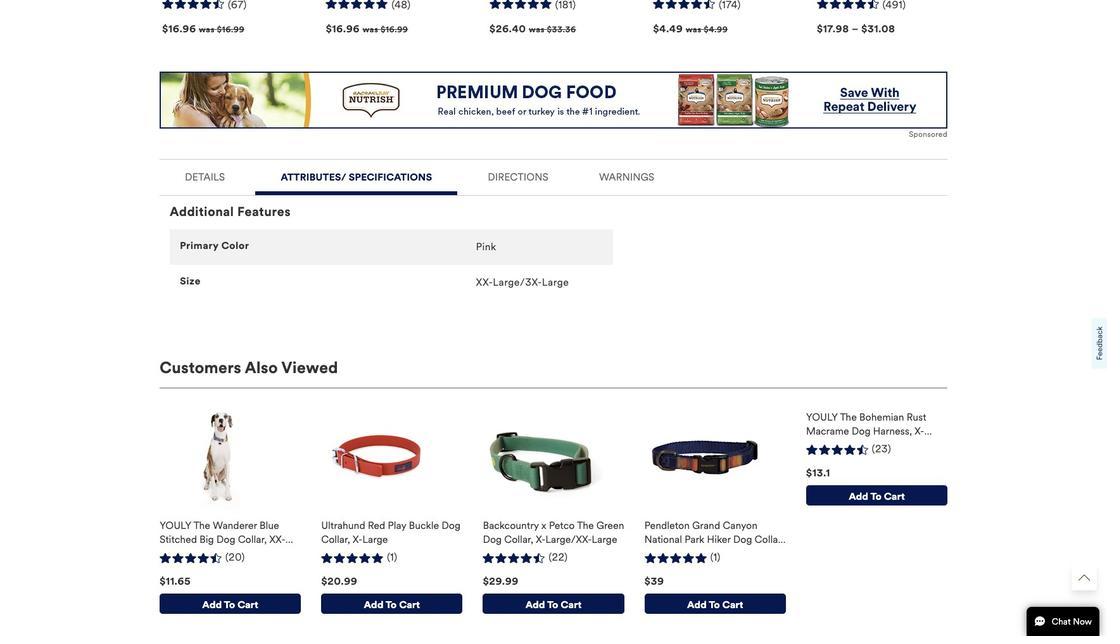 Task type: vqa. For each thing, say whether or not it's contained in the screenshot.
Viewed
yes



Task type: describe. For each thing, give the bounding box(es) containing it.
additional
[[170, 204, 234, 220]]

directions
[[488, 171, 549, 183]]

attributes/ specifications
[[281, 171, 432, 183]]

details button
[[165, 160, 245, 191]]

styled arrow button link
[[1072, 565, 1098, 591]]

xx-large/3x-large
[[476, 276, 569, 288]]

details
[[185, 171, 225, 183]]

pink
[[476, 241, 497, 253]]

warnings button
[[579, 160, 675, 191]]

primary
[[180, 239, 219, 251]]

product details tab list
[[160, 159, 948, 310]]

sponsored
[[910, 130, 948, 139]]

customers
[[160, 358, 242, 378]]

primary color
[[180, 239, 249, 251]]



Task type: locate. For each thing, give the bounding box(es) containing it.
specifications
[[349, 171, 432, 183]]

add
[[849, 491, 869, 503], [202, 599, 222, 611], [364, 599, 384, 611], [526, 599, 545, 611], [688, 599, 707, 611]]

xx-
[[476, 276, 493, 288]]

attributes/
[[281, 171, 346, 183]]

add to cart button
[[807, 485, 948, 506], [160, 594, 301, 614], [321, 594, 463, 614], [483, 594, 625, 614], [645, 594, 786, 614]]

customers also viewed
[[160, 358, 338, 378]]

attributes/ specifications button
[[256, 160, 458, 191]]

also
[[245, 358, 278, 378]]

to
[[871, 491, 882, 503], [224, 599, 235, 611], [386, 599, 397, 611], [547, 599, 559, 611], [709, 599, 720, 611]]

size
[[180, 275, 201, 287]]

cart
[[884, 491, 905, 503], [238, 599, 258, 611], [399, 599, 420, 611], [561, 599, 582, 611], [723, 599, 744, 611]]

scroll to top image
[[1079, 572, 1091, 584]]

directions button
[[468, 160, 569, 191]]

add to cart
[[849, 491, 905, 503], [202, 599, 258, 611], [364, 599, 420, 611], [526, 599, 582, 611], [688, 599, 744, 611]]

sponsored link
[[160, 71, 948, 140]]

large
[[542, 276, 569, 288]]

viewed
[[282, 358, 338, 378]]

color
[[221, 239, 249, 251]]

large/3x-
[[493, 276, 542, 288]]

additional features
[[170, 204, 291, 220]]

warnings
[[599, 171, 655, 183]]

features
[[237, 204, 291, 220]]



